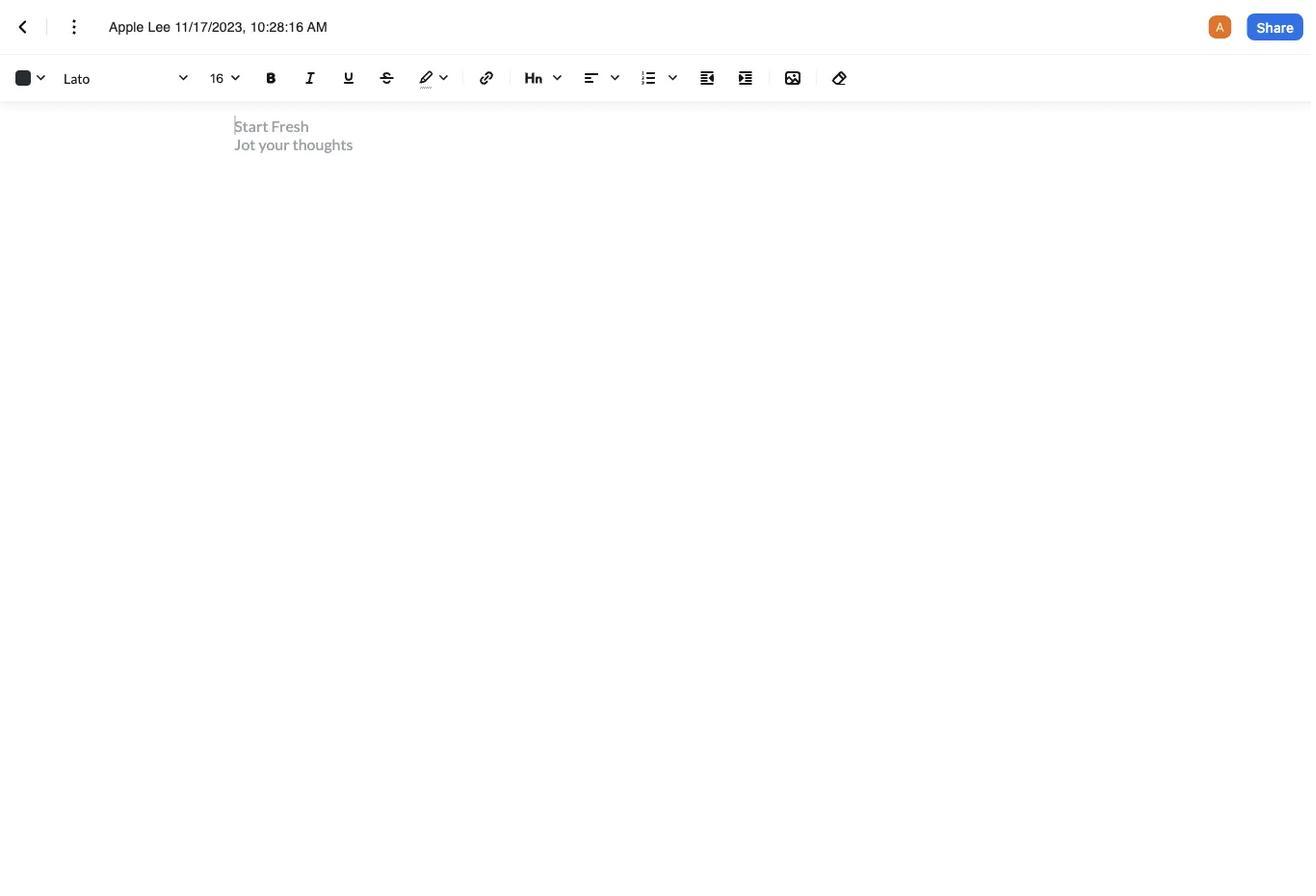 Task type: describe. For each thing, give the bounding box(es) containing it.
link image
[[475, 67, 498, 90]]

share button
[[1248, 13, 1304, 40]]

strikethrough image
[[376, 67, 399, 90]]

more image
[[63, 15, 86, 39]]

lato
[[64, 70, 90, 86]]

insert image image
[[782, 67, 805, 90]]

underline image
[[337, 67, 360, 90]]

clear style image
[[829, 67, 852, 90]]

bold image
[[260, 67, 283, 90]]

increase indent image
[[734, 67, 758, 90]]

apple lee image
[[1209, 15, 1232, 39]]



Task type: vqa. For each thing, say whether or not it's contained in the screenshot.
share
yes



Task type: locate. For each thing, give the bounding box(es) containing it.
share
[[1258, 19, 1294, 35]]

lato button
[[60, 65, 195, 92]]

italic image
[[299, 67, 322, 90]]

None text field
[[109, 17, 351, 37], [210, 65, 243, 90], [109, 17, 351, 37], [210, 65, 243, 90]]

decrease indent image
[[696, 67, 719, 90]]

open image
[[224, 67, 247, 90]]

all notes image
[[12, 15, 35, 39]]



